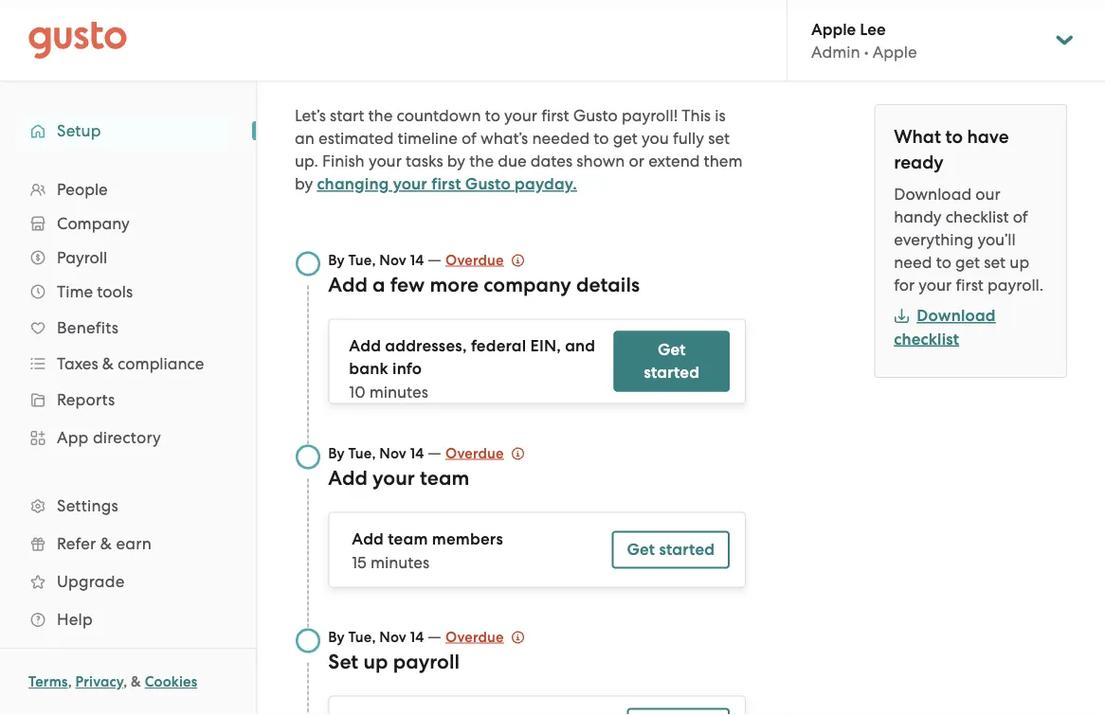 Task type: locate. For each thing, give the bounding box(es) containing it.
list containing people
[[0, 173, 256, 639]]

up.
[[295, 152, 319, 171]]

overdue up payroll
[[446, 629, 504, 646]]

0 horizontal spatial of
[[462, 129, 477, 148]]

overdue
[[446, 252, 504, 269], [446, 445, 504, 462], [446, 629, 504, 646]]

up inside download our handy checklist of everything you'll need to get set up for your first payroll.
[[1010, 253, 1030, 272]]

— up more at top
[[428, 250, 442, 269]]

tue, up set
[[348, 629, 376, 646]]

up right set
[[364, 651, 388, 674]]

0 vertical spatial get started
[[644, 340, 700, 383]]

1 vertical spatial get
[[956, 253, 981, 272]]

by tue, nov 14 — up "add your team"
[[328, 443, 446, 462]]

first down tasks
[[432, 174, 461, 194]]

1 — from the top
[[428, 250, 442, 269]]

nov up a
[[380, 252, 407, 269]]

14 up payroll
[[410, 629, 424, 646]]

minutes right 15
[[371, 553, 430, 572]]

start
[[330, 106, 364, 125]]

team inside add team members 15 minutes
[[388, 530, 428, 550]]

first left payroll.
[[956, 276, 984, 295]]

1 horizontal spatial the
[[470, 152, 494, 171]]

gusto up needed
[[574, 106, 618, 125]]

ready
[[894, 152, 944, 174]]

1 overdue from the top
[[446, 252, 504, 269]]

download inside download our handy checklist of everything you'll need to get set up for your first payroll.
[[894, 185, 972, 204]]

by for add a few more company details
[[328, 252, 345, 269]]

1 horizontal spatial of
[[1013, 208, 1029, 227]]

0 vertical spatial —
[[428, 250, 442, 269]]

add inside add addresses, federal ein, and bank info 10 minutes
[[349, 337, 381, 356]]

federal
[[471, 337, 527, 356]]

terms
[[28, 674, 68, 691]]

0 vertical spatial team
[[420, 467, 470, 490]]

0 vertical spatial first
[[542, 106, 570, 125]]

2 nov from the top
[[380, 445, 407, 462]]

earn
[[116, 535, 152, 554]]

by tue, nov 14 — for a
[[328, 250, 446, 269]]

compliance
[[118, 355, 204, 374]]

14 up "add your team"
[[410, 445, 424, 462]]

1 nov from the top
[[380, 252, 407, 269]]

get inside download our handy checklist of everything you'll need to get set up for your first payroll.
[[956, 253, 981, 272]]

2 — from the top
[[428, 443, 442, 462]]

to down everything
[[937, 253, 952, 272]]

get inside get started
[[658, 340, 686, 360]]

1 vertical spatial the
[[470, 152, 494, 171]]

1 vertical spatial gusto
[[465, 174, 511, 194]]

3 overdue button from the top
[[446, 626, 525, 649]]

cookies
[[145, 674, 198, 691]]

1 horizontal spatial up
[[1010, 253, 1030, 272]]

get started for topmost get started button
[[644, 340, 700, 383]]

1 14 from the top
[[410, 252, 424, 269]]

payday.
[[515, 174, 577, 194]]

1 vertical spatial overdue button
[[446, 442, 525, 465]]

2 vertical spatial —
[[428, 627, 442, 646]]

2 vertical spatial overdue
[[446, 629, 504, 646]]

0 horizontal spatial by
[[295, 174, 313, 193]]

your up add team members 15 minutes
[[373, 467, 415, 490]]

set
[[328, 651, 359, 674]]

0 horizontal spatial up
[[364, 651, 388, 674]]

3 14 from the top
[[410, 629, 424, 646]]

to inside 'what to have ready'
[[946, 126, 963, 148]]

to left have
[[946, 126, 963, 148]]

of inside download our handy checklist of everything you'll need to get set up for your first payroll.
[[1013, 208, 1029, 227]]

addresses,
[[385, 337, 467, 356]]

first inside let's start the countdown to your first gusto payroll! this is an estimated                     timeline of what's needed to get you fully set up.
[[542, 106, 570, 125]]

add inside add team members 15 minutes
[[352, 530, 384, 550]]

gusto inside button
[[465, 174, 511, 194]]

to up what's
[[485, 106, 501, 125]]

setup link
[[19, 114, 237, 148]]

2 overdue button from the top
[[446, 442, 525, 465]]

, left cookies button in the left bottom of the page
[[123, 674, 127, 691]]

apple lee admin • apple
[[812, 19, 918, 61]]

1 vertical spatial set
[[985, 253, 1006, 272]]

0 horizontal spatial the
[[368, 106, 393, 125]]

settings
[[57, 497, 118, 516]]

get started for bottom get started button
[[627, 541, 715, 560]]

your down tasks
[[393, 174, 428, 194]]

0 horizontal spatial set
[[709, 129, 730, 148]]

admin
[[812, 42, 861, 61]]

1 horizontal spatial ,
[[123, 674, 127, 691]]

the left due
[[470, 152, 494, 171]]

2 vertical spatial by tue, nov 14 —
[[328, 627, 446, 646]]

to up 'shown'
[[594, 129, 609, 148]]

0 horizontal spatial get
[[627, 541, 655, 560]]

1 vertical spatial checklist
[[894, 330, 960, 349]]

& left cookies button in the left bottom of the page
[[131, 674, 141, 691]]

of
[[462, 129, 477, 148], [1013, 208, 1029, 227]]

1 horizontal spatial first
[[542, 106, 570, 125]]

needed
[[532, 129, 590, 148]]

1 vertical spatial get
[[627, 541, 655, 560]]

0 horizontal spatial ,
[[68, 674, 72, 691]]

add for add a few more company details
[[328, 273, 368, 297]]

your down estimated
[[369, 152, 402, 171]]

your up what's
[[505, 106, 538, 125]]

2 14 from the top
[[410, 445, 424, 462]]

3 overdue from the top
[[446, 629, 504, 646]]

1 horizontal spatial apple
[[873, 42, 918, 61]]

your for tasks
[[369, 152, 402, 171]]

up up payroll.
[[1010, 253, 1030, 272]]

1 vertical spatial &
[[100, 535, 112, 554]]

2 vertical spatial 14
[[410, 629, 424, 646]]

add a few more company details
[[328, 273, 640, 297]]

1 vertical spatial first
[[432, 174, 461, 194]]

& left earn
[[100, 535, 112, 554]]

1 horizontal spatial get
[[956, 253, 981, 272]]

1 vertical spatial by
[[328, 445, 345, 462]]

your for first
[[393, 174, 428, 194]]

apple right •
[[873, 42, 918, 61]]

tue, up a
[[348, 252, 376, 269]]

you
[[642, 129, 669, 148]]

& inside dropdown button
[[102, 355, 114, 374]]

3 tue, from the top
[[348, 629, 376, 646]]

overdue up "add a few more company details"
[[446, 252, 504, 269]]

1 vertical spatial —
[[428, 443, 442, 462]]

overdue up "add your team"
[[446, 445, 504, 462]]

2 horizontal spatial first
[[956, 276, 984, 295]]

started
[[644, 363, 700, 383], [660, 541, 715, 560]]

minutes
[[370, 383, 429, 402], [371, 553, 430, 572]]

1 vertical spatial nov
[[380, 445, 407, 462]]

0 vertical spatial minutes
[[370, 383, 429, 402]]

first up needed
[[542, 106, 570, 125]]

0 vertical spatial download
[[894, 185, 972, 204]]

get started
[[644, 340, 700, 383], [627, 541, 715, 560]]

1 horizontal spatial get
[[658, 340, 686, 360]]

1 vertical spatial of
[[1013, 208, 1029, 227]]

team left members
[[388, 530, 428, 550]]

minutes inside add addresses, federal ein, and bank info 10 minutes
[[370, 383, 429, 402]]

1 vertical spatial minutes
[[371, 553, 430, 572]]

1 tue, from the top
[[348, 252, 376, 269]]

0 horizontal spatial get
[[613, 129, 638, 148]]

to inside download our handy checklist of everything you'll need to get set up for your first payroll.
[[937, 253, 952, 272]]

get down you'll
[[956, 253, 981, 272]]

changing
[[317, 174, 389, 194]]

by up the changing your first gusto payday.
[[447, 152, 466, 171]]

2 tue, from the top
[[348, 445, 376, 462]]

2 overdue from the top
[[446, 445, 504, 462]]

& right taxes
[[102, 355, 114, 374]]

1 vertical spatial download
[[917, 306, 996, 326]]

get
[[658, 340, 686, 360], [627, 541, 655, 560]]

&
[[102, 355, 114, 374], [100, 535, 112, 554], [131, 674, 141, 691]]

what
[[894, 126, 942, 148]]

app
[[57, 429, 89, 448]]

apple up admin
[[812, 19, 856, 39]]

0 vertical spatial overdue
[[446, 252, 504, 269]]

0 vertical spatial the
[[368, 106, 393, 125]]

get started button
[[614, 331, 730, 392], [612, 532, 730, 569]]

0 vertical spatial by
[[328, 252, 345, 269]]

estimated
[[319, 129, 394, 148]]

by tue, nov 14 — up the set up payroll
[[328, 627, 446, 646]]

of left what's
[[462, 129, 477, 148]]

checklist down the our
[[946, 208, 1009, 227]]

gusto down due
[[465, 174, 511, 194]]

by up "add your team"
[[328, 445, 345, 462]]

2 by tue, nov 14 — from the top
[[328, 443, 446, 462]]

— for few
[[428, 250, 442, 269]]

2 vertical spatial overdue button
[[446, 626, 525, 649]]

1 vertical spatial tue,
[[348, 445, 376, 462]]

0 vertical spatial apple
[[812, 19, 856, 39]]

1 vertical spatial apple
[[873, 42, 918, 61]]

0 vertical spatial of
[[462, 129, 477, 148]]

0 vertical spatial get
[[658, 340, 686, 360]]

upgrade link
[[19, 565, 237, 599]]

your right for
[[919, 276, 952, 295]]

2 vertical spatial nov
[[380, 629, 407, 646]]

home image
[[28, 21, 127, 59]]

0 vertical spatial nov
[[380, 252, 407, 269]]

by tue, nov 14 — up a
[[328, 250, 446, 269]]

set down you'll
[[985, 253, 1006, 272]]

the
[[368, 106, 393, 125], [470, 152, 494, 171]]

nov up "add your team"
[[380, 445, 407, 462]]

1 horizontal spatial by
[[447, 152, 466, 171]]

add for add addresses, federal ein, and bank info 10 minutes
[[349, 337, 381, 356]]

overdue button for team
[[446, 442, 525, 465]]

overdue for payroll
[[446, 629, 504, 646]]

1 by tue, nov 14 — from the top
[[328, 250, 446, 269]]

get inside let's start the countdown to your first gusto payroll! this is an estimated                     timeline of what's needed to get you fully set up.
[[613, 129, 638, 148]]

3 — from the top
[[428, 627, 442, 646]]

1 vertical spatial started
[[660, 541, 715, 560]]

the up estimated
[[368, 106, 393, 125]]

extend
[[649, 152, 700, 171]]

started for topmost get started button
[[644, 363, 700, 383]]

1 vertical spatial team
[[388, 530, 428, 550]]

1 overdue button from the top
[[446, 249, 525, 272]]

0 vertical spatial up
[[1010, 253, 1030, 272]]

our
[[976, 185, 1001, 204]]

gusto navigation element
[[0, 82, 256, 670]]

gusto
[[574, 106, 618, 125], [465, 174, 511, 194]]

0 vertical spatial 14
[[410, 252, 424, 269]]

add team members 15 minutes
[[352, 530, 503, 572]]

need
[[894, 253, 933, 272]]

ein,
[[531, 337, 561, 356]]

2 vertical spatial tue,
[[348, 629, 376, 646]]

1 vertical spatial by tue, nov 14 —
[[328, 443, 446, 462]]

minutes down info
[[370, 383, 429, 402]]

14
[[410, 252, 424, 269], [410, 445, 424, 462], [410, 629, 424, 646]]

0 vertical spatial overdue button
[[446, 249, 525, 272]]

download up handy
[[894, 185, 972, 204]]

by up set
[[328, 629, 345, 646]]

download
[[894, 185, 972, 204], [917, 306, 996, 326]]

set up payroll
[[328, 651, 460, 674]]

3 by tue, nov 14 — from the top
[[328, 627, 446, 646]]

the inside finish your tasks by the due dates shown or extend them by
[[470, 152, 494, 171]]

nov for a
[[380, 252, 407, 269]]

reports link
[[19, 383, 237, 417]]

team up members
[[420, 467, 470, 490]]

checklist down for
[[894, 330, 960, 349]]

2 by from the top
[[328, 445, 345, 462]]

nov up the set up payroll
[[380, 629, 407, 646]]

download our handy checklist of everything you'll need to get set up for your first payroll.
[[894, 185, 1044, 295]]

1 horizontal spatial set
[[985, 253, 1006, 272]]

team
[[420, 467, 470, 490], [388, 530, 428, 550]]

1 by from the top
[[328, 252, 345, 269]]

0 vertical spatial set
[[709, 129, 730, 148]]

of inside let's start the countdown to your first gusto payroll! this is an estimated                     timeline of what's needed to get you fully set up.
[[462, 129, 477, 148]]

download down payroll.
[[917, 306, 996, 326]]

2 vertical spatial by
[[328, 629, 345, 646]]

set inside download our handy checklist of everything you'll need to get set up for your first payroll.
[[985, 253, 1006, 272]]

payroll.
[[988, 276, 1044, 295]]

checklist inside download our handy checklist of everything you'll need to get set up for your first payroll.
[[946, 208, 1009, 227]]

tue,
[[348, 252, 376, 269], [348, 445, 376, 462], [348, 629, 376, 646]]

tue, up "add your team"
[[348, 445, 376, 462]]

overdue button down add addresses, federal ein, and bank info 10 minutes
[[446, 442, 525, 465]]

overdue button up "add a few more company details"
[[446, 249, 525, 272]]

1 horizontal spatial gusto
[[574, 106, 618, 125]]

first
[[542, 106, 570, 125], [432, 174, 461, 194], [956, 276, 984, 295]]

0 vertical spatial started
[[644, 363, 700, 383]]

the inside let's start the countdown to your first gusto payroll! this is an estimated                     timeline of what's needed to get you fully set up.
[[368, 106, 393, 125]]

privacy link
[[75, 674, 123, 691]]

0 vertical spatial gusto
[[574, 106, 618, 125]]

by
[[328, 252, 345, 269], [328, 445, 345, 462], [328, 629, 345, 646]]

1 vertical spatial get started
[[627, 541, 715, 560]]

3 nov from the top
[[380, 629, 407, 646]]

get up or
[[613, 129, 638, 148]]

14 up the few
[[410, 252, 424, 269]]

set down is at right
[[709, 129, 730, 148]]

0 horizontal spatial gusto
[[465, 174, 511, 194]]

2 vertical spatial &
[[131, 674, 141, 691]]

0 vertical spatial &
[[102, 355, 114, 374]]

0 vertical spatial tue,
[[348, 252, 376, 269]]

app directory link
[[19, 421, 237, 455]]

— up payroll
[[428, 627, 442, 646]]

your inside finish your tasks by the due dates shown or extend them by
[[369, 152, 402, 171]]

0 vertical spatial by
[[447, 152, 466, 171]]

3 by from the top
[[328, 629, 345, 646]]

them
[[704, 152, 743, 171]]

0 vertical spatial checklist
[[946, 208, 1009, 227]]

your
[[505, 106, 538, 125], [369, 152, 402, 171], [393, 174, 428, 194], [919, 276, 952, 295], [373, 467, 415, 490]]

0 vertical spatial get
[[613, 129, 638, 148]]

1 vertical spatial overdue
[[446, 445, 504, 462]]

gusto inside let's start the countdown to your first gusto payroll! this is an estimated                     timeline of what's needed to get you fully set up.
[[574, 106, 618, 125]]

help link
[[19, 603, 237, 637]]

help
[[57, 611, 93, 630]]

for
[[894, 276, 915, 295]]

list
[[0, 173, 256, 639]]

1 vertical spatial 14
[[410, 445, 424, 462]]

download inside download checklist
[[917, 306, 996, 326]]

your inside button
[[393, 174, 428, 194]]

2 vertical spatial first
[[956, 276, 984, 295]]

refer
[[57, 535, 96, 554]]

tue, for a
[[348, 252, 376, 269]]

directory
[[93, 429, 161, 448]]

0 vertical spatial by tue, nov 14 —
[[328, 250, 446, 269]]

of up you'll
[[1013, 208, 1029, 227]]

by down up.
[[295, 174, 313, 193]]

overdue button up payroll
[[446, 626, 525, 649]]

0 horizontal spatial first
[[432, 174, 461, 194]]

terms link
[[28, 674, 68, 691]]

by down changing
[[328, 252, 345, 269]]

1 vertical spatial up
[[364, 651, 388, 674]]

, left 'privacy' link
[[68, 674, 72, 691]]

— up "add your team"
[[428, 443, 442, 462]]



Task type: vqa. For each thing, say whether or not it's contained in the screenshot.
the Addresses
no



Task type: describe. For each thing, give the bounding box(es) containing it.
add your team
[[328, 467, 470, 490]]

members
[[432, 530, 503, 550]]

14 for payroll
[[410, 629, 424, 646]]

set inside let's start the countdown to your first gusto payroll! this is an estimated                     timeline of what's needed to get you fully set up.
[[709, 129, 730, 148]]

a
[[373, 273, 386, 297]]

•
[[865, 42, 869, 61]]

or
[[629, 152, 645, 171]]

checklist inside download checklist
[[894, 330, 960, 349]]

tools
[[97, 283, 133, 302]]

by for add your team
[[328, 445, 345, 462]]

reports
[[57, 391, 115, 410]]

1 vertical spatial by
[[295, 174, 313, 193]]

privacy
[[75, 674, 123, 691]]

settings link
[[19, 489, 237, 523]]

14 for team
[[410, 445, 424, 462]]

more
[[430, 273, 479, 297]]

fully
[[673, 129, 705, 148]]

what's
[[481, 129, 528, 148]]

0 vertical spatial get started button
[[614, 331, 730, 392]]

taxes & compliance
[[57, 355, 204, 374]]

changing your first gusto payday. button
[[317, 173, 577, 196]]

overdue button for payroll
[[446, 626, 525, 649]]

time tools button
[[19, 275, 237, 309]]

taxes & compliance button
[[19, 347, 237, 381]]

1 vertical spatial get started button
[[612, 532, 730, 569]]

download for checklist
[[917, 306, 996, 326]]

& for earn
[[100, 535, 112, 554]]

tue, for your
[[348, 445, 376, 462]]

company
[[57, 214, 130, 233]]

payroll!
[[622, 106, 678, 125]]

countdown
[[397, 106, 481, 125]]

company
[[484, 273, 572, 297]]

first inside download our handy checklist of everything you'll need to get set up for your first payroll.
[[956, 276, 984, 295]]

few
[[390, 273, 425, 297]]

due
[[498, 152, 527, 171]]

everything
[[894, 230, 974, 249]]

app directory
[[57, 429, 161, 448]]

by for set up payroll
[[328, 629, 345, 646]]

— for payroll
[[428, 627, 442, 646]]

time
[[57, 283, 93, 302]]

your inside download our handy checklist of everything you'll need to get set up for your first payroll.
[[919, 276, 952, 295]]

let's start the countdown to your first gusto payroll! this is an estimated                     timeline of what's needed to get you fully set up.
[[295, 106, 730, 171]]

download for our
[[894, 185, 972, 204]]

0 horizontal spatial apple
[[812, 19, 856, 39]]

people button
[[19, 173, 237, 207]]

add addresses, federal ein, and bank info 10 minutes
[[349, 337, 596, 402]]

& for compliance
[[102, 355, 114, 374]]

add for add your team
[[328, 467, 368, 490]]

nov for your
[[380, 445, 407, 462]]

time tools
[[57, 283, 133, 302]]

by tue, nov 14 — for your
[[328, 443, 446, 462]]

dates
[[531, 152, 573, 171]]

upgrade
[[57, 573, 125, 592]]

details
[[577, 273, 640, 297]]

is
[[715, 106, 726, 125]]

have
[[968, 126, 1009, 148]]

lee
[[860, 19, 886, 39]]

refer & earn link
[[19, 527, 237, 561]]

1 , from the left
[[68, 674, 72, 691]]

changing your first gusto payday.
[[317, 174, 577, 194]]

an
[[295, 129, 315, 148]]

and
[[565, 337, 596, 356]]

timeline
[[398, 129, 458, 148]]

shown
[[577, 152, 625, 171]]

payroll
[[57, 248, 107, 267]]

this
[[682, 106, 711, 125]]

finish your tasks by the due dates shown or extend them by
[[295, 152, 743, 193]]

payroll button
[[19, 241, 237, 275]]

benefits link
[[19, 311, 237, 345]]

company button
[[19, 207, 237, 241]]

what to have ready
[[894, 126, 1009, 174]]

handy
[[894, 208, 942, 227]]

add for add team members 15 minutes
[[352, 530, 384, 550]]

overdue for team
[[446, 445, 504, 462]]

info
[[393, 359, 422, 379]]

your for team
[[373, 467, 415, 490]]

payroll
[[393, 651, 460, 674]]

you'll
[[978, 230, 1016, 249]]

first inside button
[[432, 174, 461, 194]]

get for bottom get started button
[[627, 541, 655, 560]]

taxes
[[57, 355, 98, 374]]

get for topmost get started button
[[658, 340, 686, 360]]

tasks
[[406, 152, 444, 171]]

14 for few
[[410, 252, 424, 269]]

2 , from the left
[[123, 674, 127, 691]]

people
[[57, 180, 108, 199]]

minutes inside add team members 15 minutes
[[371, 553, 430, 572]]

terms , privacy , & cookies
[[28, 674, 198, 691]]

download checklist
[[894, 306, 996, 349]]

15
[[352, 553, 367, 572]]

nov for up
[[380, 629, 407, 646]]

started for bottom get started button
[[660, 541, 715, 560]]

your inside let's start the countdown to your first gusto payroll! this is an estimated                     timeline of what's needed to get you fully set up.
[[505, 106, 538, 125]]

refer & earn
[[57, 535, 152, 554]]

10
[[349, 383, 366, 402]]

overdue for few
[[446, 252, 504, 269]]

tue, for up
[[348, 629, 376, 646]]

faqs
[[1013, 144, 1052, 164]]

overdue button for few
[[446, 249, 525, 272]]

faqs button
[[990, 143, 1052, 165]]

bank
[[349, 359, 389, 379]]

by tue, nov 14 — for up
[[328, 627, 446, 646]]

finish
[[323, 152, 365, 171]]

let's
[[295, 106, 326, 125]]

cookies button
[[145, 671, 198, 694]]

— for team
[[428, 443, 442, 462]]



